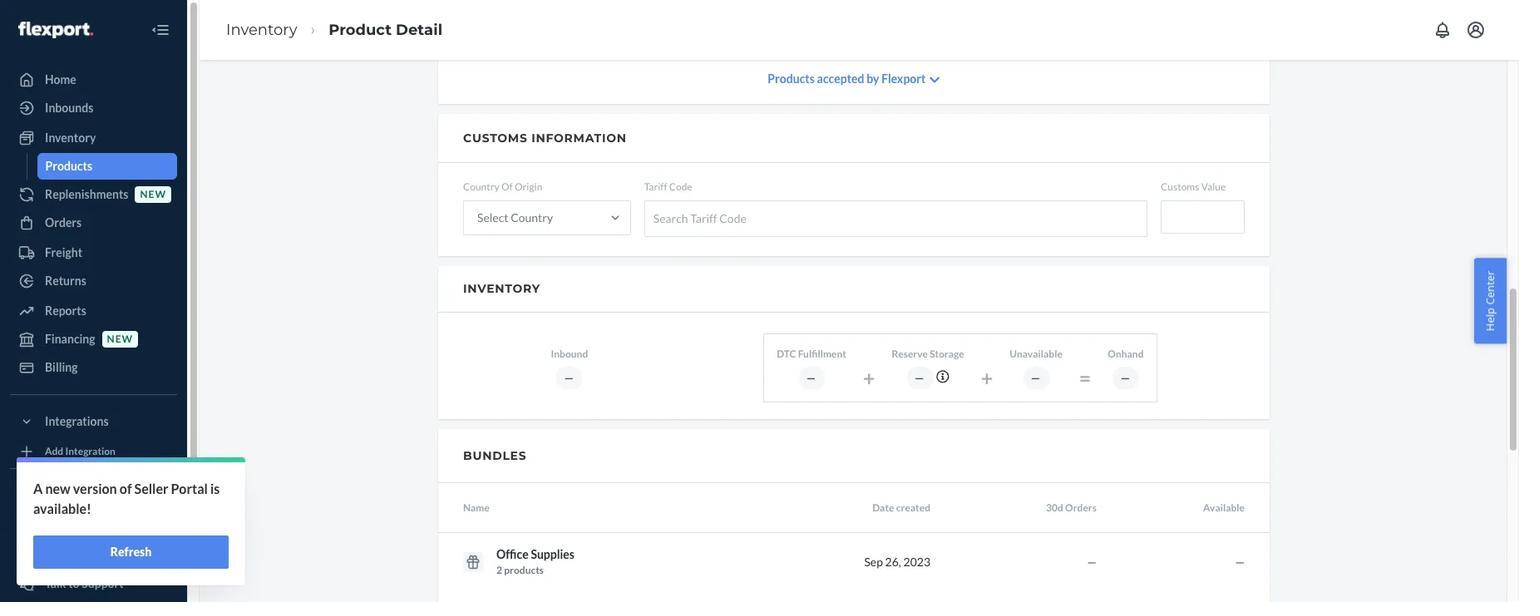 Task type: vqa. For each thing, say whether or not it's contained in the screenshot.
left 'Orders' Link
no



Task type: describe. For each thing, give the bounding box(es) containing it.
freight link
[[10, 240, 177, 266]]

refresh button
[[33, 536, 229, 569]]

integration
[[65, 445, 116, 458]]

replenishments
[[45, 187, 128, 201]]

bundles
[[463, 448, 527, 463]]

2
[[497, 564, 502, 577]]

onhand
[[1108, 348, 1144, 360]]

available
[[1204, 501, 1245, 514]]

customs for customs value
[[1161, 180, 1200, 193]]

settings
[[45, 548, 87, 562]]

1 vertical spatial fast
[[65, 519, 84, 532]]

supplies
[[531, 547, 575, 562]]

sep 26, 2023
[[865, 555, 931, 569]]

add integration
[[45, 445, 116, 458]]

inbounds link
[[10, 95, 177, 121]]

fulfillment
[[798, 348, 847, 360]]

help center button
[[1475, 258, 1507, 344]]

add for add integration
[[45, 445, 63, 458]]

is
[[210, 481, 220, 497]]

of
[[120, 481, 132, 497]]

1 vertical spatial orders
[[1066, 501, 1097, 514]]

orders link
[[10, 210, 177, 236]]

― for reserve storage
[[915, 371, 926, 384]]

30d orders
[[1046, 501, 1097, 514]]

2 vertical spatial inventory
[[463, 281, 541, 296]]

accepted
[[817, 71, 865, 86]]

tariff code
[[644, 180, 693, 193]]

value
[[1202, 180, 1226, 193]]

― for inbound
[[564, 371, 575, 384]]

new for financing
[[107, 333, 133, 346]]

dtc fulfillment
[[777, 348, 847, 360]]

products for products
[[45, 159, 92, 173]]

search tariff code
[[654, 212, 747, 226]]

office
[[497, 547, 529, 562]]

of
[[502, 180, 513, 193]]

returns
[[45, 274, 86, 288]]

country of origin
[[463, 180, 543, 193]]

billing link
[[10, 354, 177, 381]]

open notifications image
[[1433, 20, 1453, 40]]

storage
[[930, 348, 965, 360]]

date created
[[873, 501, 931, 514]]

2023
[[904, 555, 931, 569]]

1 vertical spatial inventory
[[45, 131, 96, 145]]

office supplies 2 products
[[497, 547, 575, 577]]

reserve storage
[[892, 348, 965, 360]]

home link
[[10, 67, 177, 93]]

origin
[[515, 180, 543, 193]]

reports
[[45, 304, 86, 318]]

version
[[73, 481, 117, 497]]

center
[[1483, 271, 1498, 305]]

information
[[532, 130, 627, 145]]

a
[[33, 481, 43, 497]]

breadcrumbs navigation
[[213, 6, 456, 54]]

products
[[504, 564, 544, 577]]

freight
[[45, 245, 82, 260]]

reserve
[[892, 348, 928, 360]]

0 horizontal spatial orders
[[45, 215, 82, 230]]

new inside a new version of seller portal is available!
[[45, 481, 71, 497]]

flexport logo image
[[18, 21, 93, 38]]

help center
[[1483, 271, 1498, 331]]

search
[[654, 212, 688, 226]]

customs information
[[463, 130, 627, 145]]

sep
[[865, 555, 883, 569]]



Task type: locate. For each thing, give the bounding box(es) containing it.
0 vertical spatial inventory
[[226, 20, 297, 39]]

integrations button
[[10, 408, 177, 435]]

products up replenishments
[[45, 159, 92, 173]]

None text field
[[1161, 200, 1245, 234]]

0 vertical spatial fast
[[45, 488, 67, 502]]

country left the of
[[463, 180, 500, 193]]

1 vertical spatial customs
[[1161, 180, 1200, 193]]

integrations
[[45, 414, 109, 428]]

talk
[[45, 576, 66, 591]]

1 vertical spatial code
[[720, 212, 747, 226]]

1 horizontal spatial inventory link
[[226, 20, 297, 39]]

0 horizontal spatial —
[[1088, 555, 1097, 569]]

settings link
[[10, 542, 177, 569]]

tariff right search
[[691, 212, 717, 226]]

inventory inside breadcrumbs "navigation"
[[226, 20, 297, 39]]

tariff
[[644, 180, 667, 193], [691, 212, 717, 226]]

orders up freight
[[45, 215, 82, 230]]

― left info circle icon on the right bottom of the page
[[915, 371, 926, 384]]

1 horizontal spatial —
[[1236, 555, 1245, 569]]

0 horizontal spatial country
[[463, 180, 500, 193]]

dtc
[[777, 348, 796, 360]]

― down onhand at the bottom right of the page
[[1121, 371, 1132, 384]]

0 vertical spatial tariff
[[644, 180, 667, 193]]

inventory link
[[226, 20, 297, 39], [10, 125, 177, 151]]

product detail link
[[329, 20, 443, 39]]

add for add fast tag
[[45, 519, 63, 532]]

add
[[45, 445, 63, 458], [45, 519, 63, 532]]

1 horizontal spatial tariff
[[691, 212, 717, 226]]

30d
[[1046, 501, 1064, 514]]

date
[[873, 501, 895, 514]]

by
[[867, 71, 880, 86]]

customs value
[[1161, 180, 1226, 193]]

customs
[[463, 130, 528, 145], [1161, 180, 1200, 193]]

tag
[[86, 519, 101, 532]]

0 horizontal spatial code
[[669, 180, 693, 193]]

1 vertical spatial products
[[45, 159, 92, 173]]

products
[[768, 71, 815, 86], [45, 159, 92, 173]]

flexport
[[882, 71, 926, 86]]

― down dtc fulfillment
[[806, 371, 817, 384]]

reports link
[[10, 298, 177, 324]]

customs up 'country of origin'
[[463, 130, 528, 145]]

0 vertical spatial products
[[768, 71, 815, 86]]

1 — from the left
[[1088, 555, 1097, 569]]

3 ― from the left
[[915, 371, 926, 384]]

0 vertical spatial customs
[[463, 130, 528, 145]]

26,
[[886, 555, 902, 569]]

― down unavailable
[[1031, 371, 1042, 384]]

1 vertical spatial inventory link
[[10, 125, 177, 151]]

new right a
[[45, 481, 71, 497]]

orders right 30d
[[1066, 501, 1097, 514]]

fast
[[45, 488, 67, 502], [65, 519, 84, 532]]

billing
[[45, 360, 78, 374]]

1 vertical spatial country
[[511, 210, 553, 225]]

seller
[[134, 481, 168, 497]]

1 vertical spatial new
[[107, 333, 133, 346]]

add integration link
[[10, 442, 177, 462]]

returns link
[[10, 268, 177, 294]]

select
[[477, 210, 509, 225]]

1 ― from the left
[[564, 371, 575, 384]]

code right search
[[720, 212, 747, 226]]

1 horizontal spatial country
[[511, 210, 553, 225]]

2 vertical spatial new
[[45, 481, 71, 497]]

+
[[863, 365, 875, 390], [981, 365, 993, 390]]

new
[[140, 188, 166, 201], [107, 333, 133, 346], [45, 481, 71, 497]]

1 horizontal spatial inventory
[[226, 20, 297, 39]]

refresh
[[110, 545, 152, 559]]

=
[[1080, 365, 1092, 390]]

5 ― from the left
[[1121, 371, 1132, 384]]

fast left tag
[[65, 519, 84, 532]]

0 vertical spatial new
[[140, 188, 166, 201]]

1 vertical spatial add
[[45, 519, 63, 532]]

1 + from the left
[[863, 365, 875, 390]]

tariff up search
[[644, 180, 667, 193]]

code up search
[[669, 180, 693, 193]]

2 horizontal spatial new
[[140, 188, 166, 201]]

new for replenishments
[[140, 188, 166, 201]]

select country
[[477, 210, 553, 225]]

products left the accepted
[[768, 71, 815, 86]]

― down inbound
[[564, 371, 575, 384]]

1 horizontal spatial orders
[[1066, 501, 1097, 514]]

2 — from the left
[[1236, 555, 1245, 569]]

created
[[896, 501, 931, 514]]

talk to support
[[45, 576, 124, 591]]

0 horizontal spatial products
[[45, 159, 92, 173]]

product
[[329, 20, 392, 39]]

1 add from the top
[[45, 445, 63, 458]]

country down origin
[[511, 210, 553, 225]]

add down available!
[[45, 519, 63, 532]]

a new version of seller portal is available!
[[33, 481, 220, 517]]

― for unavailable
[[1031, 371, 1042, 384]]

detail
[[396, 20, 443, 39]]

tags
[[69, 488, 92, 502]]

0 vertical spatial orders
[[45, 215, 82, 230]]

chevron down image
[[930, 74, 940, 86]]

open account menu image
[[1466, 20, 1486, 40]]

fast inside dropdown button
[[45, 488, 67, 502]]

customs for customs information
[[463, 130, 528, 145]]

info circle image
[[936, 370, 949, 383]]

help
[[1483, 308, 1498, 331]]

close navigation image
[[151, 20, 171, 40]]

add fast tag link
[[10, 516, 177, 536]]

talk to support button
[[10, 571, 177, 597]]

0 vertical spatial inventory link
[[226, 20, 297, 39]]

2 ― from the left
[[806, 371, 817, 384]]

code
[[669, 180, 693, 193], [720, 212, 747, 226]]

customs left value
[[1161, 180, 1200, 193]]

+ right info circle icon on the right bottom of the page
[[981, 365, 993, 390]]

country
[[463, 180, 500, 193], [511, 210, 553, 225]]

— down 30d orders
[[1088, 555, 1097, 569]]

available!
[[33, 501, 91, 517]]

1 horizontal spatial products
[[768, 71, 815, 86]]

fast tags
[[45, 488, 92, 502]]

0 horizontal spatial +
[[863, 365, 875, 390]]

fast tags button
[[10, 482, 177, 509]]

name
[[463, 501, 490, 514]]

0 horizontal spatial customs
[[463, 130, 528, 145]]

2 horizontal spatial inventory
[[463, 281, 541, 296]]

product detail
[[329, 20, 443, 39]]

fast right a
[[45, 488, 67, 502]]

new down products link
[[140, 188, 166, 201]]

financing
[[45, 332, 95, 346]]

add left integration
[[45, 445, 63, 458]]

0 vertical spatial add
[[45, 445, 63, 458]]

portal
[[171, 481, 208, 497]]

+ left info circle icon on the right bottom of the page
[[863, 365, 875, 390]]

unavailable
[[1010, 348, 1063, 360]]

―
[[564, 371, 575, 384], [806, 371, 817, 384], [915, 371, 926, 384], [1031, 371, 1042, 384], [1121, 371, 1132, 384]]

inbounds
[[45, 101, 93, 115]]

— down "available"
[[1236, 555, 1245, 569]]

support
[[82, 576, 124, 591]]

2 add from the top
[[45, 519, 63, 532]]

—
[[1088, 555, 1097, 569], [1236, 555, 1245, 569]]

products for products accepted by flexport
[[768, 71, 815, 86]]

0 vertical spatial code
[[669, 180, 693, 193]]

1 vertical spatial tariff
[[691, 212, 717, 226]]

to
[[68, 576, 79, 591]]

add fast tag
[[45, 519, 101, 532]]

1 horizontal spatial customs
[[1161, 180, 1200, 193]]

― for dtc fulfillment
[[806, 371, 817, 384]]

0 horizontal spatial inventory
[[45, 131, 96, 145]]

products link
[[37, 153, 177, 180]]

4 ― from the left
[[1031, 371, 1042, 384]]

1 horizontal spatial code
[[720, 212, 747, 226]]

new down reports link
[[107, 333, 133, 346]]

2 + from the left
[[981, 365, 993, 390]]

0 horizontal spatial new
[[45, 481, 71, 497]]

home
[[45, 72, 76, 87]]

― for onhand
[[1121, 371, 1132, 384]]

0 horizontal spatial inventory link
[[10, 125, 177, 151]]

1 horizontal spatial new
[[107, 333, 133, 346]]

inbound
[[551, 348, 588, 360]]

1 horizontal spatial +
[[981, 365, 993, 390]]

0 horizontal spatial tariff
[[644, 180, 667, 193]]

inventory
[[226, 20, 297, 39], [45, 131, 96, 145], [463, 281, 541, 296]]

products accepted by flexport
[[768, 71, 926, 86]]

0 vertical spatial country
[[463, 180, 500, 193]]



